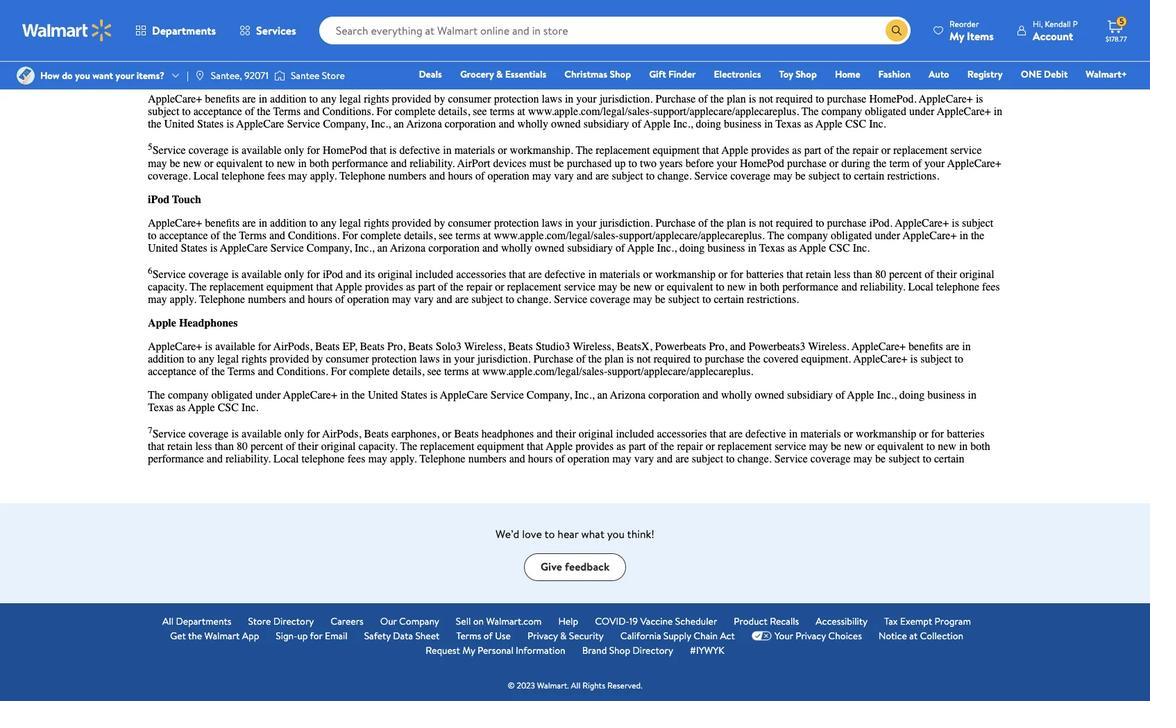 Task type: describe. For each thing, give the bounding box(es) containing it.
notice
[[879, 629, 907, 643]]

store directory link
[[248, 615, 314, 629]]

auto link
[[922, 67, 956, 82]]

home
[[835, 67, 860, 81]]

 image for santee, 92071
[[194, 70, 205, 81]]

all departments link
[[162, 615, 231, 629]]

reorder
[[950, 18, 979, 29]]

1 horizontal spatial you
[[607, 526, 625, 542]]

notice at collection request my personal information
[[426, 629, 963, 658]]

5 $178.77
[[1106, 15, 1127, 44]]

sheet
[[415, 629, 440, 643]]

1 vertical spatial departments
[[176, 615, 231, 629]]

walmart.
[[537, 680, 569, 692]]

california supply chain act
[[620, 629, 735, 643]]

services
[[256, 23, 296, 38]]

©
[[508, 680, 515, 692]]

california supply chain act link
[[620, 629, 735, 644]]

19
[[629, 615, 638, 629]]

your
[[775, 629, 793, 643]]

help
[[558, 615, 578, 629]]

santee,
[[211, 69, 242, 83]]

home link
[[829, 67, 867, 82]]

privacy choices icon image
[[752, 632, 772, 641]]

sign-up for email
[[276, 629, 347, 643]]

scheduler
[[675, 615, 717, 629]]

covid-19 vaccine scheduler link
[[595, 615, 717, 629]]

security
[[569, 629, 604, 643]]

deals
[[419, 67, 442, 81]]

#iywyk
[[690, 644, 724, 658]]

sign-up for email link
[[276, 629, 347, 644]]

kendall
[[1045, 18, 1071, 29]]

reorder my items
[[950, 18, 994, 43]]

walmart
[[204, 629, 240, 643]]

privacy & security link
[[527, 629, 604, 644]]

careers
[[331, 615, 364, 629]]

hi,
[[1033, 18, 1043, 29]]

chain
[[694, 629, 718, 643]]

 image for santee store
[[274, 69, 285, 83]]

deals link
[[413, 67, 448, 82]]

want
[[92, 69, 113, 83]]

christmas
[[565, 67, 607, 81]]

gift finder link
[[643, 67, 702, 82]]

privacy & security
[[527, 629, 604, 643]]

shop for brand
[[609, 644, 630, 658]]

we'd love to hear what you think!
[[496, 526, 655, 542]]

one debit link
[[1015, 67, 1074, 82]]

shop for toy
[[796, 67, 817, 81]]

brand shop directory
[[582, 644, 673, 658]]

our company link
[[380, 615, 439, 629]]

© 2023 walmart. all rights reserved.
[[508, 680, 642, 692]]

get the walmart app link
[[170, 629, 259, 644]]

0 vertical spatial store
[[322, 69, 345, 83]]

electronics link
[[708, 67, 767, 82]]

walmart+
[[1086, 67, 1127, 81]]

christmas shop
[[565, 67, 631, 81]]

0 horizontal spatial all
[[162, 615, 174, 629]]

services button
[[228, 14, 308, 47]]

careers link
[[331, 615, 364, 629]]

safety
[[364, 629, 391, 643]]

act
[[720, 629, 735, 643]]

terms
[[456, 629, 481, 643]]

what
[[581, 526, 605, 542]]

fashion
[[878, 67, 911, 81]]

covid-19 vaccine scheduler
[[595, 615, 717, 629]]

your
[[115, 69, 134, 83]]

terms of use
[[456, 629, 511, 643]]

search icon image
[[891, 25, 902, 36]]

notice at collection link
[[879, 629, 963, 644]]

gift
[[649, 67, 666, 81]]

use
[[495, 629, 511, 643]]

give
[[541, 560, 562, 575]]

hear
[[558, 526, 579, 542]]

your privacy choices
[[775, 629, 862, 643]]

company
[[399, 615, 439, 629]]

give feedback button
[[524, 554, 626, 581]]

departments inside popup button
[[152, 23, 216, 38]]

walmart image
[[22, 19, 112, 42]]

get
[[170, 629, 186, 643]]

data
[[393, 629, 413, 643]]

rights
[[582, 680, 605, 692]]

2023
[[517, 680, 535, 692]]

Search search field
[[319, 17, 911, 44]]

toy shop link
[[773, 67, 823, 82]]

items?
[[137, 69, 165, 83]]

sell on walmart.com
[[456, 615, 542, 629]]

our
[[380, 615, 397, 629]]

|
[[187, 69, 189, 83]]

choices
[[828, 629, 862, 643]]



Task type: locate. For each thing, give the bounding box(es) containing it.
1 vertical spatial all
[[571, 680, 581, 692]]

debit
[[1044, 67, 1068, 81]]

you
[[75, 69, 90, 83], [607, 526, 625, 542]]

how do you want your items?
[[40, 69, 165, 83]]

departments up "|"
[[152, 23, 216, 38]]

finder
[[668, 67, 696, 81]]

1 horizontal spatial store
[[322, 69, 345, 83]]

registry link
[[961, 67, 1009, 82]]

sell on walmart.com link
[[456, 615, 542, 629]]

shop right brand
[[609, 644, 630, 658]]

92071
[[244, 69, 269, 83]]

shop inside 'link'
[[796, 67, 817, 81]]

departments up 'the'
[[176, 615, 231, 629]]

privacy right "your"
[[796, 629, 826, 643]]

app
[[242, 629, 259, 643]]

2 privacy from the left
[[796, 629, 826, 643]]

0 vertical spatial all
[[162, 615, 174, 629]]

on
[[473, 615, 484, 629]]

all up the get
[[162, 615, 174, 629]]

& for privacy
[[560, 629, 567, 643]]

of
[[484, 629, 493, 643]]

walmart.com
[[486, 615, 542, 629]]

to
[[544, 526, 555, 542]]

directory
[[273, 615, 314, 629], [633, 644, 673, 658]]

 image right "|"
[[194, 70, 205, 81]]

0 vertical spatial directory
[[273, 615, 314, 629]]

0 horizontal spatial you
[[75, 69, 90, 83]]

you right do
[[75, 69, 90, 83]]

1 horizontal spatial &
[[560, 629, 567, 643]]

0 horizontal spatial  image
[[194, 70, 205, 81]]

0 horizontal spatial directory
[[273, 615, 314, 629]]

gift finder
[[649, 67, 696, 81]]

shop right christmas
[[610, 67, 631, 81]]

1 vertical spatial directory
[[633, 644, 673, 658]]

departments button
[[124, 14, 228, 47]]

& down help
[[560, 629, 567, 643]]

1 horizontal spatial privacy
[[796, 629, 826, 643]]

1 horizontal spatial my
[[950, 28, 964, 43]]

give feedback
[[541, 560, 610, 575]]

shop right toy
[[796, 67, 817, 81]]

my inside notice at collection request my personal information
[[462, 644, 475, 658]]

1 horizontal spatial directory
[[633, 644, 673, 658]]

tax exempt program get the walmart app
[[170, 615, 971, 643]]

shop for christmas
[[610, 67, 631, 81]]

auto
[[929, 67, 949, 81]]

personal
[[478, 644, 513, 658]]

privacy inside "link"
[[796, 629, 826, 643]]

program
[[935, 615, 971, 629]]

1 vertical spatial my
[[462, 644, 475, 658]]

0 horizontal spatial my
[[462, 644, 475, 658]]

0 horizontal spatial store
[[248, 615, 271, 629]]

do
[[62, 69, 73, 83]]

up
[[297, 629, 308, 643]]

grocery & essentials link
[[454, 67, 553, 82]]

brand shop directory link
[[582, 644, 673, 658]]

request
[[426, 644, 460, 658]]

fashion link
[[872, 67, 917, 82]]

one debit
[[1021, 67, 1068, 81]]

store directory
[[248, 615, 314, 629]]

for
[[310, 629, 322, 643]]

grocery
[[460, 67, 494, 81]]

toy shop
[[779, 67, 817, 81]]

0 horizontal spatial &
[[496, 67, 503, 81]]

california
[[620, 629, 661, 643]]

my down terms
[[462, 644, 475, 658]]

product
[[734, 615, 768, 629]]

exempt
[[900, 615, 932, 629]]

items
[[967, 28, 994, 43]]

we'd
[[496, 526, 519, 542]]

1 privacy from the left
[[527, 629, 558, 643]]

all left rights
[[571, 680, 581, 692]]

reserved.
[[607, 680, 642, 692]]

how
[[40, 69, 60, 83]]

& right grocery
[[496, 67, 503, 81]]

accessibility link
[[816, 615, 868, 629]]

privacy
[[527, 629, 558, 643], [796, 629, 826, 643]]

&
[[496, 67, 503, 81], [560, 629, 567, 643]]

store right santee
[[322, 69, 345, 83]]

 image
[[274, 69, 285, 83], [194, 70, 205, 81]]

you right 'what'
[[607, 526, 625, 542]]

all
[[162, 615, 174, 629], [571, 680, 581, 692]]

privacy up information on the bottom left
[[527, 629, 558, 643]]

1 vertical spatial &
[[560, 629, 567, 643]]

directory up "sign-"
[[273, 615, 314, 629]]

1 vertical spatial you
[[607, 526, 625, 542]]

my inside reorder my items
[[950, 28, 964, 43]]

1 horizontal spatial  image
[[274, 69, 285, 83]]

store up app
[[248, 615, 271, 629]]

0 horizontal spatial privacy
[[527, 629, 558, 643]]

& for grocery
[[496, 67, 503, 81]]

0 vertical spatial my
[[950, 28, 964, 43]]

feedback
[[565, 560, 610, 575]]

recalls
[[770, 615, 799, 629]]

directory down california
[[633, 644, 673, 658]]

at
[[909, 629, 918, 643]]

 image right 92071 in the left of the page
[[274, 69, 285, 83]]

1 vertical spatial store
[[248, 615, 271, 629]]

tax
[[884, 615, 898, 629]]

toy
[[779, 67, 793, 81]]

0 vertical spatial &
[[496, 67, 503, 81]]

p
[[1073, 18, 1078, 29]]

0 vertical spatial departments
[[152, 23, 216, 38]]

#iywyk link
[[690, 644, 724, 658]]

1 horizontal spatial all
[[571, 680, 581, 692]]

supply
[[663, 629, 691, 643]]

account
[[1033, 28, 1073, 43]]

one
[[1021, 67, 1042, 81]]

shop
[[610, 67, 631, 81], [796, 67, 817, 81], [609, 644, 630, 658]]

our company
[[380, 615, 439, 629]]

request my personal information link
[[426, 644, 565, 658]]

 image
[[17, 67, 35, 85]]

tax exempt program link
[[884, 615, 971, 629]]

0 vertical spatial you
[[75, 69, 90, 83]]

safety data sheet
[[364, 629, 440, 643]]

my left items
[[950, 28, 964, 43]]

all departments
[[162, 615, 231, 629]]

love
[[522, 526, 542, 542]]

santee, 92071
[[211, 69, 269, 83]]

registry
[[967, 67, 1003, 81]]

Walmart Site-Wide search field
[[319, 17, 911, 44]]

hi, kendall p account
[[1033, 18, 1078, 43]]



Task type: vqa. For each thing, say whether or not it's contained in the screenshot.
topmost the "Store"
yes



